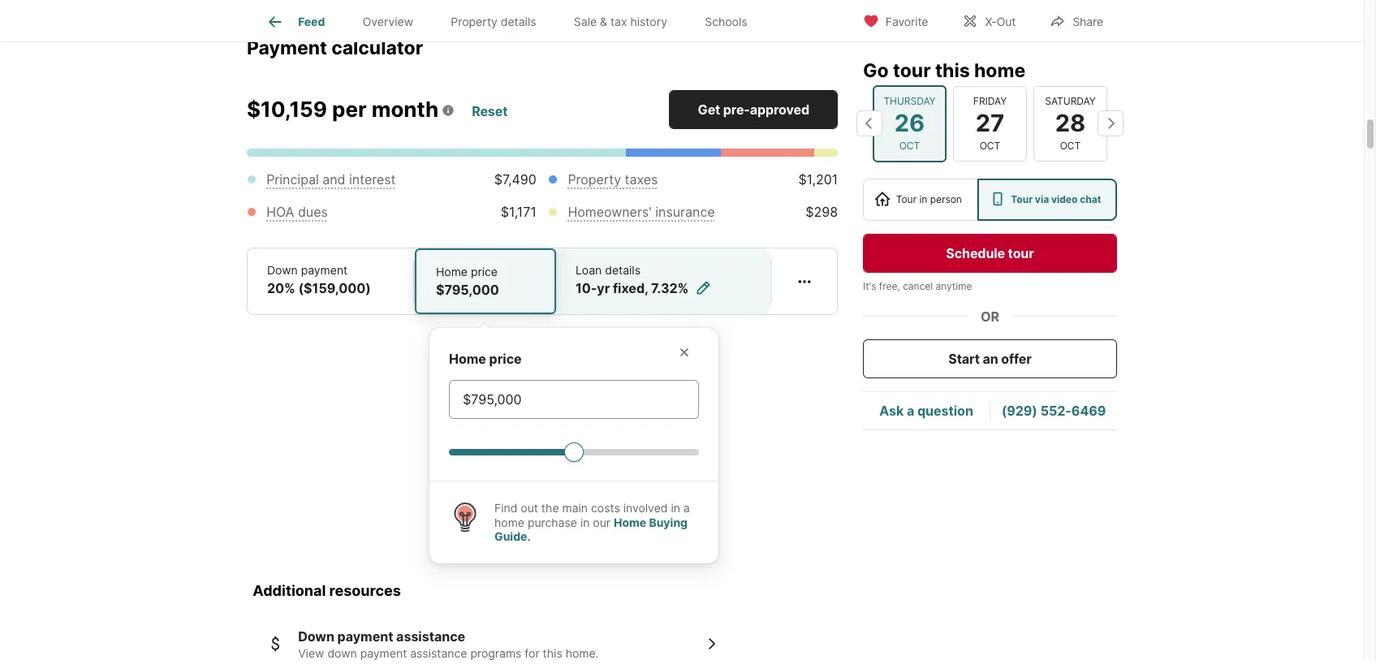 Task type: locate. For each thing, give the bounding box(es) containing it.
down payment assistance view down payment assistance programs for this home.
[[298, 628, 599, 660]]

2 tour from the left
[[1011, 193, 1033, 205]]

tour
[[893, 58, 931, 81], [1008, 244, 1035, 261]]

0 vertical spatial home
[[975, 58, 1026, 81]]

down up view
[[298, 628, 335, 645]]

in left "person"
[[920, 193, 928, 205]]

it's
[[863, 279, 877, 292]]

tour in person option
[[863, 178, 978, 220]]

tour right schedule
[[1008, 244, 1035, 261]]

28
[[1056, 109, 1086, 137]]

insurance
[[656, 204, 715, 220]]

property details tab
[[432, 2, 555, 41]]

or
[[981, 308, 1000, 324]]

homeowners' insurance
[[568, 204, 715, 220]]

price inside tooltip
[[489, 351, 522, 367]]

1 horizontal spatial oct
[[980, 139, 1001, 151]]

person
[[931, 193, 962, 205]]

1 vertical spatial tour
[[1008, 244, 1035, 261]]

sale & tax history tab
[[555, 2, 686, 41]]

favorite
[[886, 14, 929, 28]]

0 vertical spatial this
[[936, 58, 970, 81]]

552-
[[1041, 402, 1072, 419]]

down for view
[[298, 628, 335, 645]]

overview
[[363, 15, 414, 29]]

month
[[372, 97, 439, 122]]

this
[[936, 58, 970, 81], [543, 646, 563, 660]]

a up the buying
[[684, 501, 690, 515]]

property for property taxes
[[568, 172, 621, 188]]

x-
[[986, 14, 997, 28]]

share button
[[1037, 4, 1118, 37]]

0 horizontal spatial home
[[495, 516, 525, 529]]

costs
[[591, 501, 620, 515]]

a
[[907, 402, 915, 419], [684, 501, 690, 515]]

video
[[1052, 193, 1078, 205]]

1 horizontal spatial details
[[605, 263, 641, 277]]

1 vertical spatial this
[[543, 646, 563, 660]]

(929)
[[1002, 402, 1038, 419]]

1 vertical spatial assistance
[[410, 646, 467, 660]]

0 vertical spatial tour
[[893, 58, 931, 81]]

tour
[[896, 193, 917, 205], [1011, 193, 1033, 205]]

a right ask
[[907, 402, 915, 419]]

tour left "person"
[[896, 193, 917, 205]]

tour via video chat
[[1011, 193, 1102, 205]]

1 vertical spatial home
[[495, 516, 525, 529]]

sale & tax history
[[574, 15, 668, 29]]

1 horizontal spatial home
[[975, 58, 1026, 81]]

price up $795,000
[[471, 265, 498, 279]]

2 vertical spatial payment
[[360, 646, 407, 660]]

2 horizontal spatial oct
[[1061, 139, 1081, 151]]

1 vertical spatial property
[[568, 172, 621, 188]]

tour inside "option"
[[1011, 193, 1033, 205]]

1 vertical spatial payment
[[338, 628, 393, 645]]

buying
[[649, 516, 688, 529]]

0 horizontal spatial tour
[[896, 193, 917, 205]]

this right for
[[543, 646, 563, 660]]

27
[[976, 109, 1005, 137]]

0 vertical spatial payment
[[301, 263, 348, 277]]

0 vertical spatial property
[[451, 15, 498, 29]]

home inside home price $795,000
[[436, 265, 468, 279]]

price inside home price $795,000
[[471, 265, 498, 279]]

hoa dues
[[267, 204, 328, 220]]

1 oct from the left
[[900, 139, 921, 151]]

1 vertical spatial a
[[684, 501, 690, 515]]

payment calculator
[[247, 36, 423, 59]]

down inside down payment 20% ($159,000)
[[267, 263, 298, 277]]

tour for tour in person
[[896, 193, 917, 205]]

0 vertical spatial down
[[267, 263, 298, 277]]

home up guide.
[[495, 516, 525, 529]]

in up the buying
[[671, 501, 681, 515]]

and
[[323, 172, 346, 188]]

1 vertical spatial down
[[298, 628, 335, 645]]

friday 27 oct
[[974, 95, 1007, 151]]

details inside tab
[[501, 15, 537, 29]]

oct down 28
[[1061, 139, 1081, 151]]

1 vertical spatial price
[[489, 351, 522, 367]]

details for property details
[[501, 15, 537, 29]]

0 vertical spatial home
[[436, 265, 468, 279]]

home down $795,000
[[449, 351, 486, 367]]

home inside "home buying guide."
[[614, 516, 647, 529]]

0 horizontal spatial a
[[684, 501, 690, 515]]

payment inside down payment 20% ($159,000)
[[301, 263, 348, 277]]

(929) 552-6469 link
[[1002, 402, 1107, 419]]

homeowners' insurance link
[[568, 204, 715, 220]]

tour for go
[[893, 58, 931, 81]]

home
[[436, 265, 468, 279], [449, 351, 486, 367], [614, 516, 647, 529]]

fixed,
[[613, 280, 648, 297]]

get pre-approved
[[698, 102, 810, 118]]

per
[[332, 97, 367, 122]]

oct down 26
[[900, 139, 921, 151]]

property inside tab
[[451, 15, 498, 29]]

payment up down
[[338, 628, 393, 645]]

assistance left "programs" in the left bottom of the page
[[410, 646, 467, 660]]

$298
[[806, 204, 838, 220]]

additional
[[253, 583, 326, 600]]

tax
[[611, 15, 627, 29]]

0 horizontal spatial details
[[501, 15, 537, 29]]

previous image
[[857, 110, 883, 136]]

1 vertical spatial home
[[449, 351, 486, 367]]

1 horizontal spatial down
[[298, 628, 335, 645]]

details for loan details
[[605, 263, 641, 277]]

down inside "down payment assistance view down payment assistance programs for this home."
[[298, 628, 335, 645]]

down up the 20%
[[267, 263, 298, 277]]

price down $795,000
[[489, 351, 522, 367]]

0 horizontal spatial this
[[543, 646, 563, 660]]

cancel
[[903, 279, 933, 292]]

1 horizontal spatial property
[[568, 172, 621, 188]]

tab list
[[247, 0, 780, 41]]

share
[[1073, 14, 1104, 28]]

1 horizontal spatial a
[[907, 402, 915, 419]]

payment
[[301, 263, 348, 277], [338, 628, 393, 645], [360, 646, 407, 660]]

None text field
[[463, 390, 686, 410]]

programs
[[471, 646, 522, 660]]

home price tooltip
[[430, 315, 1021, 564]]

home
[[975, 58, 1026, 81], [495, 516, 525, 529]]

schools tab
[[686, 2, 767, 41]]

0 horizontal spatial property
[[451, 15, 498, 29]]

home up $795,000
[[436, 265, 468, 279]]

0 vertical spatial assistance
[[396, 628, 466, 645]]

2 horizontal spatial in
[[920, 193, 928, 205]]

next image
[[1098, 110, 1124, 136]]

assistance down the resources
[[396, 628, 466, 645]]

0 horizontal spatial oct
[[900, 139, 921, 151]]

details left sale
[[501, 15, 537, 29]]

list box
[[863, 178, 1118, 220]]

a inside the find out the main costs involved in a home purchase in our
[[684, 501, 690, 515]]

oct down 27
[[980, 139, 1001, 151]]

out
[[521, 501, 538, 515]]

this up thursday at top
[[936, 58, 970, 81]]

$10,159
[[247, 97, 327, 122]]

10-
[[576, 280, 597, 297]]

approved
[[750, 102, 810, 118]]

overview tab
[[344, 2, 432, 41]]

home up friday
[[975, 58, 1026, 81]]

tour inside "option"
[[896, 193, 917, 205]]

tour up thursday at top
[[893, 58, 931, 81]]

home down involved
[[614, 516, 647, 529]]

loan details
[[576, 263, 641, 277]]

tour left via
[[1011, 193, 1033, 205]]

home for home buying guide.
[[614, 516, 647, 529]]

1 horizontal spatial tour
[[1008, 244, 1035, 261]]

start an offer button
[[863, 339, 1118, 378]]

down for ($159,000)
[[267, 263, 298, 277]]

oct inside friday 27 oct
[[980, 139, 1001, 151]]

taxes
[[625, 172, 658, 188]]

0 horizontal spatial tour
[[893, 58, 931, 81]]

payment up ($159,000)
[[301, 263, 348, 277]]

tour inside button
[[1008, 244, 1035, 261]]

principal and interest
[[267, 172, 396, 188]]

reset
[[472, 103, 508, 119]]

2 vertical spatial home
[[614, 516, 647, 529]]

1 tour from the left
[[896, 193, 917, 205]]

additional resources
[[253, 583, 401, 600]]

price for home price $795,000
[[471, 265, 498, 279]]

26
[[895, 109, 925, 137]]

principal and interest link
[[267, 172, 396, 188]]

go tour this home
[[863, 58, 1026, 81]]

3 oct from the left
[[1061, 139, 1081, 151]]

find out the main costs involved in a home purchase in our
[[495, 501, 690, 529]]

details up fixed,
[[605, 263, 641, 277]]

None button
[[873, 85, 947, 162], [954, 86, 1027, 161], [1034, 86, 1108, 161], [873, 85, 947, 162], [954, 86, 1027, 161], [1034, 86, 1108, 161]]

involved
[[624, 501, 668, 515]]

0 horizontal spatial down
[[267, 263, 298, 277]]

down
[[328, 646, 357, 660]]

get
[[698, 102, 721, 118]]

1 horizontal spatial tour
[[1011, 193, 1033, 205]]

2 oct from the left
[[980, 139, 1001, 151]]

go
[[863, 58, 889, 81]]

payment right down
[[360, 646, 407, 660]]

price
[[471, 265, 498, 279], [489, 351, 522, 367]]

1 vertical spatial details
[[605, 263, 641, 277]]

0 vertical spatial price
[[471, 265, 498, 279]]

in left our
[[581, 516, 590, 529]]

schedule tour
[[947, 244, 1035, 261]]

chat
[[1080, 193, 1102, 205]]

0 vertical spatial details
[[501, 15, 537, 29]]

main
[[562, 501, 588, 515]]

oct inside saturday 28 oct
[[1061, 139, 1081, 151]]

saturday
[[1046, 95, 1096, 107]]

Home Price Slider range field
[[449, 442, 699, 462]]

hoa dues link
[[267, 204, 328, 220]]

in inside the tour in person "option"
[[920, 193, 928, 205]]

oct inside thursday 26 oct
[[900, 139, 921, 151]]



Task type: describe. For each thing, give the bounding box(es) containing it.
$7,490
[[494, 172, 537, 188]]

hoa
[[267, 204, 294, 220]]

schedule tour button
[[863, 233, 1118, 272]]

property for property details
[[451, 15, 498, 29]]

none text field inside home price tooltip
[[463, 390, 686, 410]]

for
[[525, 646, 540, 660]]

it's free, cancel anytime
[[863, 279, 973, 292]]

get pre-approved button
[[670, 90, 838, 129]]

property taxes
[[568, 172, 658, 188]]

ask
[[880, 402, 904, 419]]

dues
[[298, 204, 328, 220]]

find
[[495, 501, 518, 515]]

favorite button
[[849, 4, 943, 37]]

view
[[298, 646, 324, 660]]

oct for 28
[[1061, 139, 1081, 151]]

7.32%
[[651, 280, 689, 297]]

via
[[1035, 193, 1050, 205]]

(929) 552-6469
[[1002, 402, 1107, 419]]

reset button
[[471, 97, 509, 126]]

1 horizontal spatial in
[[671, 501, 681, 515]]

offer
[[1002, 350, 1032, 366]]

home buying guide.
[[495, 516, 688, 544]]

lightbulb icon element
[[449, 501, 495, 544]]

schools
[[705, 15, 748, 29]]

1 horizontal spatial this
[[936, 58, 970, 81]]

tour in person
[[896, 193, 962, 205]]

tour for schedule
[[1008, 244, 1035, 261]]

payment for assistance
[[338, 628, 393, 645]]

list box containing tour in person
[[863, 178, 1118, 220]]

calculator
[[332, 36, 423, 59]]

interest
[[349, 172, 396, 188]]

property taxes link
[[568, 172, 658, 188]]

0 horizontal spatial in
[[581, 516, 590, 529]]

$795,000
[[436, 282, 499, 298]]

principal
[[267, 172, 319, 188]]

oct for 27
[[980, 139, 1001, 151]]

0 vertical spatial a
[[907, 402, 915, 419]]

out
[[997, 14, 1016, 28]]

tour for tour via video chat
[[1011, 193, 1033, 205]]

home inside the find out the main costs involved in a home purchase in our
[[495, 516, 525, 529]]

home buying guide. link
[[495, 516, 688, 544]]

thursday
[[884, 95, 936, 107]]

schedule
[[947, 244, 1006, 261]]

down payment 20% ($159,000)
[[267, 263, 371, 297]]

question
[[918, 402, 974, 419]]

x-out
[[986, 14, 1016, 28]]

history
[[631, 15, 668, 29]]

pre-
[[724, 102, 750, 118]]

x-out button
[[949, 4, 1030, 37]]

$1,171
[[501, 204, 537, 220]]

home price
[[449, 351, 522, 367]]

yr
[[597, 280, 610, 297]]

($159,000)
[[299, 280, 371, 297]]

the
[[542, 501, 559, 515]]

loan
[[576, 263, 602, 277]]

ask a question link
[[880, 402, 974, 419]]

home for home price $795,000
[[436, 265, 468, 279]]

anytime
[[936, 279, 973, 292]]

payment for 20%
[[301, 263, 348, 277]]

feed
[[298, 15, 325, 29]]

6469
[[1072, 402, 1107, 419]]

this inside "down payment assistance view down payment assistance programs for this home."
[[543, 646, 563, 660]]

tour via video chat option
[[978, 178, 1118, 220]]

an
[[983, 350, 999, 366]]

lightbulb icon image
[[449, 501, 482, 534]]

$10,159 per month
[[247, 97, 439, 122]]

guide.
[[495, 530, 531, 544]]

feed link
[[266, 12, 325, 32]]

tab list containing feed
[[247, 0, 780, 41]]

home for home price
[[449, 351, 486, 367]]

saturday 28 oct
[[1046, 95, 1096, 151]]

thursday 26 oct
[[884, 95, 936, 151]]

$1,201
[[799, 172, 838, 188]]

home price $795,000
[[436, 265, 499, 298]]

sale
[[574, 15, 597, 29]]

price for home price
[[489, 351, 522, 367]]

payment
[[247, 36, 327, 59]]

our
[[593, 516, 611, 529]]

start
[[949, 350, 980, 366]]

&
[[600, 15, 608, 29]]

resources
[[329, 583, 401, 600]]

oct for 26
[[900, 139, 921, 151]]

20%
[[267, 280, 296, 297]]

purchase
[[528, 516, 577, 529]]



Task type: vqa. For each thing, say whether or not it's contained in the screenshot.
PURCHASE
yes



